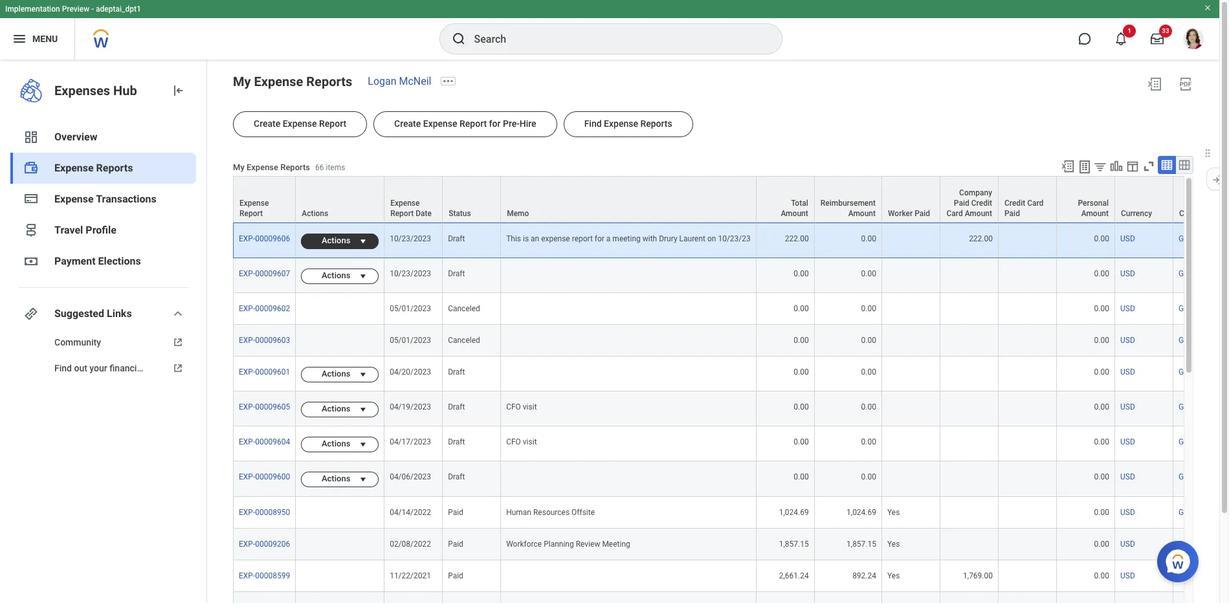 Task type: locate. For each thing, give the bounding box(es) containing it.
0 horizontal spatial credit
[[972, 199, 993, 208]]

my up the expense report popup button
[[233, 163, 245, 172]]

1
[[1128, 27, 1132, 34]]

0 vertical spatial ext link image
[[170, 336, 186, 349]]

reports inside find expense reports button
[[641, 119, 673, 129]]

1 vertical spatial canceled
[[448, 336, 480, 345]]

total amount button
[[757, 177, 815, 222]]

1 vertical spatial ext link image
[[170, 362, 186, 375]]

financial
[[110, 363, 144, 374]]

credit right company paid credit card amount
[[1005, 199, 1026, 208]]

expense report date
[[391, 199, 432, 218]]

amount down total
[[781, 209, 809, 218]]

export to excel image
[[1148, 76, 1163, 92], [1061, 159, 1076, 174]]

card left "personal amount" popup button
[[1028, 199, 1044, 208]]

00009206
[[255, 540, 290, 549]]

3 modern from the top
[[1203, 336, 1230, 345]]

company inside popup button
[[1180, 209, 1213, 218]]

profile logan mcneil image
[[1184, 28, 1205, 52]]

toolbar
[[1056, 156, 1194, 176]]

exp- up exp-00008599 at the left bottom
[[239, 540, 255, 549]]

2 usd link from the top
[[1121, 267, 1136, 279]]

0 vertical spatial my
[[233, 74, 251, 89]]

5 modern from the top
[[1203, 403, 1230, 412]]

report left date
[[391, 209, 414, 218]]

review
[[576, 540, 601, 549]]

0 horizontal spatial company
[[960, 189, 993, 198]]

amount for reimbursement
[[849, 209, 876, 218]]

exp- down exp-00009602
[[239, 336, 255, 345]]

caret down image left 04/06/2023
[[356, 475, 371, 485]]

1,024.69 up 892.24
[[847, 508, 877, 517]]

3 draft from the top
[[448, 368, 465, 377]]

4 draft from the top
[[448, 403, 465, 412]]

7 modern from the top
[[1203, 473, 1230, 482]]

exp- down exp-00009606 link
[[239, 270, 255, 279]]

find inside suggested links element
[[54, 363, 72, 374]]

1 my from the top
[[233, 74, 251, 89]]

amount down personal at the top of the page
[[1082, 209, 1109, 218]]

ext link image right well-
[[170, 362, 186, 375]]

suggested
[[54, 308, 104, 320]]

canceled for 00009603
[[448, 336, 480, 345]]

meeting
[[603, 540, 631, 549]]

1 cfo from the top
[[507, 403, 521, 412]]

11/22/2021
[[390, 572, 431, 581]]

actions button right 00009605
[[301, 402, 356, 418]]

1 global from the top
[[1179, 270, 1201, 279]]

8 usd link from the top
[[1121, 470, 1136, 482]]

click to view/edit grid preferences image
[[1126, 159, 1140, 174]]

report
[[572, 234, 593, 244]]

11 usd link from the top
[[1121, 569, 1136, 581]]

1 canceled from the top
[[448, 305, 480, 314]]

usd link for exp-00008599
[[1121, 569, 1136, 581]]

an
[[531, 234, 540, 244]]

2 global from the top
[[1179, 305, 1201, 314]]

create down mcneil
[[394, 119, 421, 129]]

actions right 00009605
[[322, 404, 351, 414]]

6 actions button from the top
[[301, 472, 356, 488]]

9 exp- from the top
[[239, 508, 255, 517]]

notifications large image
[[1115, 32, 1128, 45]]

exp-00009603 link
[[239, 336, 290, 345]]

global for 00009601
[[1179, 368, 1201, 377]]

2 cfo from the top
[[507, 438, 521, 447]]

Search Workday  search field
[[474, 25, 755, 53]]

usd for exp-00008950
[[1121, 508, 1136, 517]]

implementation preview -   adeptai_dpt1
[[5, 5, 141, 14]]

global
[[1179, 270, 1201, 279], [1179, 305, 1201, 314], [1179, 336, 1201, 345], [1179, 368, 1201, 377], [1179, 403, 1201, 412], [1179, 438, 1201, 447], [1179, 473, 1201, 482], [1179, 508, 1201, 517], [1179, 540, 1201, 549], [1179, 572, 1201, 581]]

exp- for 00009607
[[239, 270, 255, 279]]

1 caret down image from the top
[[356, 405, 371, 415]]

ext link image inside find out your financial well-being link
[[170, 362, 186, 375]]

exp- down exp-00009603 link
[[239, 368, 255, 377]]

00009605
[[255, 403, 290, 412]]

exp- down expense report
[[239, 234, 255, 244]]

7 exp- from the top
[[239, 438, 255, 447]]

2 row from the top
[[233, 294, 1230, 325]]

create expense report for pre-hire button
[[374, 111, 557, 137]]

04/20/2023
[[390, 368, 431, 377]]

draft for 00009601
[[448, 368, 465, 377]]

2 actions button from the top
[[301, 269, 356, 284]]

2 10/23/2023 from the top
[[390, 270, 431, 279]]

10/23/23
[[718, 234, 751, 244]]

7 global modern link from the top
[[1179, 473, 1230, 482]]

1 horizontal spatial 1,857.15
[[847, 540, 877, 549]]

0 vertical spatial yes
[[888, 508, 900, 517]]

1 horizontal spatial find
[[585, 119, 602, 129]]

6 global modern link from the top
[[1179, 438, 1230, 447]]

caret down image
[[356, 405, 371, 415], [356, 475, 371, 485]]

6 exp- from the top
[[239, 403, 255, 412]]

ext link image for community
[[170, 336, 186, 349]]

credit
[[972, 199, 993, 208], [1005, 199, 1026, 208]]

8 global modern from the top
[[1179, 508, 1230, 517]]

actions down '66'
[[302, 209, 328, 218]]

cell
[[883, 223, 941, 259], [999, 223, 1058, 259], [501, 259, 757, 294], [883, 259, 941, 294], [941, 259, 999, 294], [999, 259, 1058, 294], [296, 294, 385, 325], [501, 294, 757, 325], [883, 294, 941, 325], [941, 294, 999, 325], [999, 294, 1058, 325], [296, 325, 385, 357], [501, 325, 757, 357], [883, 325, 941, 357], [941, 325, 999, 357], [999, 325, 1058, 357], [501, 357, 757, 392], [883, 357, 941, 392], [941, 357, 999, 392], [999, 357, 1058, 392], [883, 392, 941, 427], [941, 392, 999, 427], [999, 392, 1058, 427], [883, 427, 941, 462], [941, 427, 999, 462], [999, 427, 1058, 462], [501, 462, 757, 497], [883, 462, 941, 497], [941, 462, 999, 497], [999, 462, 1058, 497], [296, 497, 385, 529], [941, 497, 999, 529], [999, 497, 1058, 529], [296, 529, 385, 561], [941, 529, 999, 561], [999, 529, 1058, 561], [296, 561, 385, 592], [501, 561, 757, 592], [999, 561, 1058, 592], [233, 592, 296, 604], [296, 592, 385, 604], [385, 592, 443, 604], [443, 592, 501, 604], [501, 592, 757, 604], [757, 592, 815, 604], [815, 592, 883, 604], [883, 592, 941, 604], [941, 592, 999, 604], [999, 592, 1058, 604], [1058, 592, 1116, 604], [1116, 592, 1174, 604], [1174, 592, 1230, 604]]

2 vertical spatial yes
[[888, 572, 900, 581]]

timeline milestone image
[[23, 223, 39, 238]]

2,661.24
[[780, 572, 809, 581]]

11 exp- from the top
[[239, 572, 255, 581]]

exp- down exp-00009604
[[239, 473, 255, 482]]

3 global modern from the top
[[1179, 336, 1230, 345]]

1 vertical spatial cfo visit
[[507, 438, 537, 447]]

create expense report button
[[233, 111, 367, 137]]

amount
[[781, 209, 809, 218], [849, 209, 876, 218], [965, 209, 993, 218], [1082, 209, 1109, 218]]

05/01/2023
[[390, 305, 431, 314], [390, 336, 431, 345]]

row
[[233, 176, 1230, 223], [233, 294, 1230, 325], [233, 325, 1230, 357], [233, 497, 1230, 529], [233, 529, 1230, 561], [233, 561, 1230, 592], [233, 592, 1230, 604]]

global modern for exp-00009602
[[1179, 305, 1230, 314]]

report up exp-00009606 link
[[240, 209, 263, 218]]

0 horizontal spatial 222.00
[[786, 234, 809, 244]]

laurent
[[680, 234, 706, 244]]

2 exp- from the top
[[239, 270, 255, 279]]

report left 'pre-'
[[460, 119, 487, 129]]

66
[[315, 163, 324, 172]]

company inside company paid credit card amount
[[960, 189, 993, 198]]

actions button right 00009600
[[301, 472, 356, 488]]

1 global modern link from the top
[[1179, 270, 1230, 279]]

actions button
[[301, 234, 356, 249], [301, 269, 356, 284], [301, 367, 356, 383], [301, 402, 356, 418], [301, 437, 356, 453], [301, 472, 356, 488]]

8 global modern link from the top
[[1179, 508, 1230, 517]]

global modern for exp-00009605
[[1179, 403, 1230, 412]]

10/23/2023 for exp-00009606
[[390, 234, 431, 244]]

1 create from the left
[[254, 119, 281, 129]]

cfo for 04/19/2023
[[507, 403, 521, 412]]

2 caret down image from the top
[[356, 475, 371, 485]]

company up green
[[1180, 209, 1213, 218]]

cfo visit for 04/19/2023
[[507, 403, 537, 412]]

3 row from the top
[[233, 325, 1230, 357]]

actions right 00009600
[[322, 474, 351, 484]]

menu banner
[[0, 0, 1220, 60]]

4 exp- from the top
[[239, 336, 255, 345]]

33
[[1163, 27, 1170, 34]]

ext link image for find out your financial well-being
[[170, 362, 186, 375]]

4 modern from the top
[[1203, 368, 1230, 377]]

worker paid
[[889, 209, 931, 218]]

222.00 down company paid credit card amount
[[970, 234, 993, 244]]

paid right company paid credit card amount
[[1005, 209, 1021, 218]]

0 vertical spatial canceled
[[448, 305, 480, 314]]

5 exp- from the top
[[239, 368, 255, 377]]

global for 00009603
[[1179, 336, 1201, 345]]

exp- up exp-00009600
[[239, 438, 255, 447]]

1 vertical spatial company
[[1180, 209, 1213, 218]]

navigation pane region
[[0, 60, 207, 604]]

reimbursement amount
[[821, 199, 876, 218]]

1 vertical spatial cfo
[[507, 438, 521, 447]]

actions button for 00009605
[[301, 402, 356, 418]]

draft for 00009600
[[448, 473, 465, 482]]

draft
[[448, 234, 465, 244], [448, 270, 465, 279], [448, 368, 465, 377], [448, 403, 465, 412], [448, 438, 465, 447], [448, 473, 465, 482]]

1 vertical spatial caret down image
[[356, 475, 371, 485]]

credit card paid button
[[999, 177, 1057, 222]]

6 row from the top
[[233, 561, 1230, 592]]

3 global from the top
[[1179, 336, 1201, 345]]

10 exp- from the top
[[239, 540, 255, 549]]

1 button
[[1107, 25, 1137, 53]]

0 vertical spatial card
[[1028, 199, 1044, 208]]

exp- up exp-00009206 "link"
[[239, 508, 255, 517]]

1,024.69 up 2,661.24
[[780, 508, 809, 517]]

1 vertical spatial card
[[947, 209, 963, 218]]

view printable version (pdf) image
[[1179, 76, 1194, 92]]

actions button for 00009600
[[301, 472, 356, 488]]

paid right the worker paid popup button
[[955, 199, 970, 208]]

actions button right 00009601 at the left
[[301, 367, 356, 383]]

credit inside credit card paid
[[1005, 199, 1026, 208]]

your
[[90, 363, 107, 374]]

export to excel image left view printable version (pdf) icon
[[1148, 76, 1163, 92]]

0 horizontal spatial find
[[54, 363, 72, 374]]

9 modern from the top
[[1203, 540, 1230, 549]]

card
[[1028, 199, 1044, 208], [947, 209, 963, 218]]

company button
[[1174, 177, 1230, 222]]

3 exp- from the top
[[239, 305, 255, 314]]

1 draft from the top
[[448, 234, 465, 244]]

11 usd from the top
[[1121, 572, 1136, 581]]

green planet s
[[1179, 234, 1230, 244]]

0 vertical spatial visit
[[523, 403, 537, 412]]

0 vertical spatial for
[[489, 119, 501, 129]]

yes for 1,024.69
[[888, 508, 900, 517]]

global modern link for exp-00009605
[[1179, 403, 1230, 412]]

close environment banner image
[[1205, 4, 1212, 12]]

4 usd link from the top
[[1121, 334, 1136, 345]]

row containing company paid credit card amount
[[233, 176, 1230, 223]]

actions inside popup button
[[302, 209, 328, 218]]

chevron down small image
[[170, 306, 186, 322]]

actions button down actions popup button
[[301, 234, 356, 249]]

usd
[[1121, 234, 1136, 244], [1121, 270, 1136, 279], [1121, 305, 1136, 314], [1121, 336, 1136, 345], [1121, 368, 1136, 377], [1121, 403, 1136, 412], [1121, 438, 1136, 447], [1121, 473, 1136, 482], [1121, 508, 1136, 517], [1121, 540, 1136, 549], [1121, 572, 1136, 581]]

actions for actions button for 00009600
[[322, 474, 351, 484]]

9 usd from the top
[[1121, 508, 1136, 517]]

caret down image for 04/06/2023
[[356, 475, 371, 485]]

report up items
[[319, 119, 347, 129]]

2 visit from the top
[[523, 438, 537, 447]]

1 10/23/2023 from the top
[[390, 234, 431, 244]]

10 usd from the top
[[1121, 540, 1136, 549]]

1 vertical spatial export to excel image
[[1061, 159, 1076, 174]]

amount inside company paid credit card amount
[[965, 209, 993, 218]]

suggested links element
[[10, 330, 196, 381]]

expense report
[[240, 199, 269, 218]]

find inside button
[[585, 119, 602, 129]]

actions for actions popup button
[[302, 209, 328, 218]]

1,024.69
[[780, 508, 809, 517], [847, 508, 877, 517]]

paid right 11/22/2021 on the bottom of the page
[[448, 572, 464, 581]]

ext link image inside community 'link'
[[170, 336, 186, 349]]

222.00 down total amount
[[786, 234, 809, 244]]

actions button for 00009606
[[301, 234, 356, 249]]

actions button for 00009607
[[301, 269, 356, 284]]

0 vertical spatial cfo visit
[[507, 403, 537, 412]]

1,857.15 up 892.24
[[847, 540, 877, 549]]

-
[[91, 5, 94, 14]]

0 horizontal spatial export to excel image
[[1061, 159, 1076, 174]]

1 horizontal spatial 222.00
[[970, 234, 993, 244]]

5 global modern from the top
[[1179, 403, 1230, 412]]

9 global from the top
[[1179, 540, 1201, 549]]

1 vertical spatial for
[[595, 234, 605, 244]]

1 visit from the top
[[523, 403, 537, 412]]

0 vertical spatial caret down image
[[356, 405, 371, 415]]

4 global modern from the top
[[1179, 368, 1230, 377]]

exp- for 00009606
[[239, 234, 255, 244]]

create up 'my expense reports 66 items'
[[254, 119, 281, 129]]

8 exp- from the top
[[239, 473, 255, 482]]

overview link
[[10, 122, 196, 153]]

my right transformation import image
[[233, 74, 251, 89]]

2 actions row from the top
[[233, 259, 1230, 294]]

company paid credit card amount button
[[941, 177, 999, 222]]

6 usd from the top
[[1121, 403, 1136, 412]]

0 horizontal spatial create
[[254, 119, 281, 129]]

actions for 00009605's actions button
[[322, 404, 351, 414]]

2 05/01/2023 from the top
[[390, 336, 431, 345]]

card right worker paid
[[947, 209, 963, 218]]

reports for my expense reports 66 items
[[281, 163, 310, 172]]

1 global modern from the top
[[1179, 270, 1230, 279]]

4 usd from the top
[[1121, 336, 1136, 345]]

pre-
[[503, 119, 520, 129]]

find expense reports button
[[564, 111, 693, 137]]

my expense reports
[[233, 74, 353, 89]]

company left credit card paid popup button
[[960, 189, 993, 198]]

3 global modern link from the top
[[1179, 336, 1230, 345]]

travel
[[54, 224, 83, 236]]

cfo
[[507, 403, 521, 412], [507, 438, 521, 447]]

0 vertical spatial cfo
[[507, 403, 521, 412]]

exp- for 00009206
[[239, 540, 255, 549]]

justify image
[[12, 31, 27, 47]]

1,857.15 up 2,661.24
[[780, 540, 809, 549]]

modern for exp-00008599
[[1203, 572, 1230, 581]]

actions button
[[296, 177, 384, 222]]

my for my expense reports 66 items
[[233, 163, 245, 172]]

global for 00009600
[[1179, 473, 1201, 482]]

0 horizontal spatial for
[[489, 119, 501, 129]]

amount down reimbursement
[[849, 209, 876, 218]]

1 1,857.15 from the left
[[780, 540, 809, 549]]

0 vertical spatial 10/23/2023
[[390, 234, 431, 244]]

expense reports
[[54, 162, 133, 174]]

exp- down exp-00009206 "link"
[[239, 572, 255, 581]]

dollar image
[[23, 254, 39, 269]]

actions button right 00009604
[[301, 437, 356, 453]]

1 cfo visit from the top
[[507, 403, 537, 412]]

1 credit from the left
[[972, 199, 993, 208]]

2 usd from the top
[[1121, 270, 1136, 279]]

1 exp- from the top
[[239, 234, 255, 244]]

worker
[[889, 209, 913, 218]]

7 usd from the top
[[1121, 438, 1136, 447]]

links
[[107, 308, 132, 320]]

credit card paid
[[1005, 199, 1044, 218]]

0 horizontal spatial 1,024.69
[[780, 508, 809, 517]]

1 horizontal spatial card
[[1028, 199, 1044, 208]]

usd link for exp-00009602
[[1121, 302, 1136, 314]]

for inside create expense report for pre-hire button
[[489, 119, 501, 129]]

0 vertical spatial find
[[585, 119, 602, 129]]

actions for 00009606's actions button
[[322, 236, 351, 246]]

global modern link for exp-00009603
[[1179, 336, 1230, 345]]

2 cfo visit from the top
[[507, 438, 537, 447]]

amount for total
[[781, 209, 809, 218]]

5 actions button from the top
[[301, 437, 356, 453]]

0 horizontal spatial 1,857.15
[[780, 540, 809, 549]]

memo button
[[501, 177, 756, 222]]

10/23/2023
[[390, 234, 431, 244], [390, 270, 431, 279]]

global modern link for exp-00008599
[[1179, 572, 1230, 581]]

exp-00009606 link
[[239, 234, 290, 244]]

paid right 04/14/2022
[[448, 508, 464, 517]]

paid right worker
[[915, 209, 931, 218]]

exp- down exp-00009601 link
[[239, 403, 255, 412]]

usd link for exp-00009607
[[1121, 267, 1136, 279]]

for left 'pre-'
[[489, 119, 501, 129]]

caret down image
[[356, 236, 371, 247], [356, 271, 371, 282], [356, 370, 371, 380], [356, 440, 371, 450]]

1 actions button from the top
[[301, 234, 356, 249]]

usd for exp-00009607
[[1121, 270, 1136, 279]]

modern for exp-00009206
[[1203, 540, 1230, 549]]

create for create expense report for pre-hire
[[394, 119, 421, 129]]

1 vertical spatial find
[[54, 363, 72, 374]]

global modern link for exp-00009601
[[1179, 368, 1230, 377]]

credit left credit card paid
[[972, 199, 993, 208]]

10 global modern from the top
[[1179, 572, 1230, 581]]

global modern for exp-00009206
[[1179, 540, 1230, 549]]

logan
[[368, 75, 397, 87]]

expense transactions link
[[10, 184, 196, 215]]

1 horizontal spatial export to excel image
[[1148, 76, 1163, 92]]

1 vertical spatial my
[[233, 163, 245, 172]]

1 horizontal spatial create
[[394, 119, 421, 129]]

caret down image left "04/19/2023"
[[356, 405, 371, 415]]

0 vertical spatial company
[[960, 189, 993, 198]]

1 vertical spatial visit
[[523, 438, 537, 447]]

amount inside reimbursement amount
[[849, 209, 876, 218]]

222.00
[[786, 234, 809, 244], [970, 234, 993, 244]]

05/01/2023 for 00009602
[[390, 305, 431, 314]]

ext link image up 'being'
[[170, 336, 186, 349]]

1 caret down image from the top
[[356, 236, 371, 247]]

expense transactions
[[54, 193, 157, 205]]

global modern
[[1179, 270, 1230, 279], [1179, 305, 1230, 314], [1179, 336, 1230, 345], [1179, 368, 1230, 377], [1179, 403, 1230, 412], [1179, 438, 1230, 447], [1179, 473, 1230, 482], [1179, 508, 1230, 517], [1179, 540, 1230, 549], [1179, 572, 1230, 581]]

actions row
[[233, 223, 1230, 259], [233, 259, 1230, 294], [233, 357, 1230, 392], [233, 392, 1230, 427], [233, 427, 1230, 462], [233, 462, 1230, 497]]

actions button right 00009607 in the left top of the page
[[301, 269, 356, 284]]

actions
[[302, 209, 328, 218], [322, 236, 351, 246], [322, 271, 351, 281], [322, 369, 351, 379], [322, 404, 351, 414], [322, 439, 351, 449], [322, 474, 351, 484]]

0 vertical spatial 05/01/2023
[[390, 305, 431, 314]]

draft for 00009605
[[448, 403, 465, 412]]

modern for exp-00009602
[[1203, 305, 1230, 314]]

amount left credit card paid
[[965, 209, 993, 218]]

6 global from the top
[[1179, 438, 1201, 447]]

3 usd from the top
[[1121, 305, 1136, 314]]

5 global modern link from the top
[[1179, 403, 1230, 412]]

5 usd link from the top
[[1121, 365, 1136, 377]]

3 usd link from the top
[[1121, 302, 1136, 314]]

canceled for 00009602
[[448, 305, 480, 314]]

actions right 00009604
[[322, 439, 351, 449]]

find for find expense reports
[[585, 119, 602, 129]]

1 vertical spatial 05/01/2023
[[390, 336, 431, 345]]

1 horizontal spatial credit
[[1005, 199, 1026, 208]]

10 modern from the top
[[1203, 572, 1230, 581]]

select to filter grid data image
[[1094, 160, 1108, 174]]

1 vertical spatial yes
[[888, 540, 900, 549]]

offsite
[[572, 508, 595, 517]]

visit for 04/17/2023
[[523, 438, 537, 447]]

2 amount from the left
[[849, 209, 876, 218]]

personal amount button
[[1058, 177, 1115, 222]]

1 horizontal spatial company
[[1180, 209, 1213, 218]]

10 global from the top
[[1179, 572, 1201, 581]]

00009601
[[255, 368, 290, 377]]

global for 00008599
[[1179, 572, 1201, 581]]

my
[[233, 74, 251, 89], [233, 163, 245, 172]]

usd for exp-00008599
[[1121, 572, 1136, 581]]

exp- for 00009603
[[239, 336, 255, 345]]

7 global from the top
[[1179, 473, 1201, 482]]

for left a
[[595, 234, 605, 244]]

card inside company paid credit card amount
[[947, 209, 963, 218]]

2 credit from the left
[[1005, 199, 1026, 208]]

actions down actions popup button
[[322, 236, 351, 246]]

4 global from the top
[[1179, 368, 1201, 377]]

1 yes from the top
[[888, 508, 900, 517]]

usd for exp-00009604
[[1121, 438, 1136, 447]]

export to excel image left export to worksheets icon
[[1061, 159, 1076, 174]]

4 global modern link from the top
[[1179, 368, 1230, 377]]

1 ext link image from the top
[[170, 336, 186, 349]]

1 horizontal spatial 1,024.69
[[847, 508, 877, 517]]

reports inside expense reports link
[[96, 162, 133, 174]]

amount inside personal amount
[[1082, 209, 1109, 218]]

1 usd link from the top
[[1121, 232, 1136, 244]]

2 create from the left
[[394, 119, 421, 129]]

0 horizontal spatial card
[[947, 209, 963, 218]]

travel profile
[[54, 224, 116, 236]]

expand table image
[[1179, 159, 1192, 172]]

2 modern from the top
[[1203, 305, 1230, 314]]

ext link image
[[170, 336, 186, 349], [170, 362, 186, 375]]

global modern link for exp-00009604
[[1179, 438, 1230, 447]]

human
[[507, 508, 532, 517]]

actions right 00009607 in the left top of the page
[[322, 271, 351, 281]]

actions for 00009607's actions button
[[322, 271, 351, 281]]

find out your financial well-being link
[[10, 356, 196, 381]]

exp- up exp-00009603 link
[[239, 305, 255, 314]]

0 vertical spatial export to excel image
[[1148, 76, 1163, 92]]

1 row from the top
[[233, 176, 1230, 223]]

04/14/2022
[[390, 508, 431, 517]]

worker paid button
[[883, 177, 940, 222]]

9 global modern link from the top
[[1179, 540, 1230, 549]]

3 amount from the left
[[965, 209, 993, 218]]

1 vertical spatial 10/23/2023
[[390, 270, 431, 279]]

actions right 00009601 at the left
[[322, 369, 351, 379]]



Task type: vqa. For each thing, say whether or not it's contained in the screenshot.
00009605 Global
yes



Task type: describe. For each thing, give the bounding box(es) containing it.
this is an expense report for a meeting with drury laurent on 10/23/23
[[507, 234, 751, 244]]

usd for exp-00009606
[[1121, 234, 1136, 244]]

2 222.00 from the left
[[970, 234, 993, 244]]

usd link for exp-00009606
[[1121, 232, 1136, 244]]

1 actions row from the top
[[233, 223, 1230, 259]]

draft for 00009604
[[448, 438, 465, 447]]

1,769.00
[[964, 572, 993, 581]]

04/19/2023
[[390, 403, 431, 412]]

global for 00009206
[[1179, 540, 1201, 549]]

global for 00008950
[[1179, 508, 1201, 517]]

draft for 00009607
[[448, 270, 465, 279]]

usd link for exp-00008950
[[1121, 506, 1136, 517]]

1 222.00 from the left
[[786, 234, 809, 244]]

expense reports link
[[10, 153, 196, 184]]

4 caret down image from the top
[[356, 440, 371, 450]]

global modern link for exp-00009206
[[1179, 540, 1230, 549]]

exp-00009601
[[239, 368, 290, 377]]

exp-00008599 link
[[239, 572, 290, 581]]

892.24
[[853, 572, 877, 581]]

global modern link for exp-00008950
[[1179, 508, 1230, 517]]

modern for exp-00009603
[[1203, 336, 1230, 345]]

exp-00009206
[[239, 540, 290, 549]]

company for company paid credit card amount
[[960, 189, 993, 198]]

modern for exp-00009605
[[1203, 403, 1230, 412]]

dashboard image
[[23, 130, 39, 145]]

community
[[54, 337, 101, 348]]

row containing exp-00009206
[[233, 529, 1230, 561]]

task pay image
[[23, 161, 39, 176]]

memo
[[507, 209, 529, 218]]

exp- for 00009604
[[239, 438, 255, 447]]

currency button
[[1116, 177, 1174, 222]]

community link
[[10, 330, 196, 356]]

00009600
[[255, 473, 290, 482]]

global for 00009602
[[1179, 305, 1201, 314]]

report inside expense report
[[240, 209, 263, 218]]

payment elections
[[54, 255, 141, 267]]

logan mcneil
[[368, 75, 432, 87]]

global modern link for exp-00009607
[[1179, 270, 1230, 279]]

export to worksheets image
[[1078, 159, 1093, 175]]

row containing exp-00009603
[[233, 325, 1230, 357]]

expense inside popup button
[[240, 199, 269, 208]]

exp-00009600
[[239, 473, 290, 482]]

exp-00009607
[[239, 270, 290, 279]]

modern for exp-00008950
[[1203, 508, 1230, 517]]

overview
[[54, 131, 97, 143]]

travel profile link
[[10, 215, 196, 246]]

usd for exp-00009601
[[1121, 368, 1136, 377]]

exp-00009606
[[239, 234, 290, 244]]

my expense reports 66 items
[[233, 163, 345, 172]]

caret down image for 04/19/2023
[[356, 405, 371, 415]]

3 actions button from the top
[[301, 367, 356, 383]]

expand/collapse chart image
[[1110, 159, 1124, 174]]

global modern for exp-00008950
[[1179, 508, 1230, 517]]

link image
[[23, 306, 39, 322]]

resources
[[534, 508, 570, 517]]

planning
[[544, 540, 574, 549]]

usd link for exp-00009605
[[1121, 400, 1136, 412]]

find for find out your financial well-being
[[54, 363, 72, 374]]

global modern for exp-00009601
[[1179, 368, 1230, 377]]

global modern for exp-00009600
[[1179, 473, 1230, 482]]

modern for exp-00009601
[[1203, 368, 1230, 377]]

status button
[[443, 177, 501, 222]]

00009604
[[255, 438, 290, 447]]

reports for find expense reports
[[641, 119, 673, 129]]

personal amount
[[1079, 199, 1109, 218]]

expense
[[542, 234, 570, 244]]

usd for exp-00009600
[[1121, 473, 1136, 482]]

row containing exp-00009602
[[233, 294, 1230, 325]]

exp-00009602
[[239, 305, 290, 314]]

usd link for exp-00009604
[[1121, 435, 1136, 447]]

expense report date button
[[385, 177, 442, 222]]

drury
[[659, 234, 678, 244]]

transformation import image
[[170, 83, 186, 98]]

preview
[[62, 5, 89, 14]]

global modern link for exp-00009600
[[1179, 473, 1230, 482]]

credit inside company paid credit card amount
[[972, 199, 993, 208]]

is
[[523, 234, 529, 244]]

exp-00009602 link
[[239, 305, 290, 314]]

company for company
[[1180, 209, 1213, 218]]

usd link for exp-00009206
[[1121, 537, 1136, 549]]

table image
[[1161, 159, 1174, 172]]

6 actions row from the top
[[233, 462, 1230, 497]]

company paid credit card amount
[[947, 189, 993, 218]]

paid inside company paid credit card amount
[[955, 199, 970, 208]]

export to excel image for find expense reports
[[1148, 76, 1163, 92]]

1 1,024.69 from the left
[[780, 508, 809, 517]]

00009607
[[255, 270, 290, 279]]

elections
[[98, 255, 141, 267]]

paid right '02/08/2022'
[[448, 540, 464, 549]]

amount for personal
[[1082, 209, 1109, 218]]

search image
[[451, 31, 467, 47]]

find out your financial well-being
[[54, 363, 188, 374]]

yes for 1,857.15
[[888, 540, 900, 549]]

draft for 00009606
[[448, 234, 465, 244]]

payment elections link
[[10, 246, 196, 277]]

adeptai_dpt1
[[96, 5, 141, 14]]

total
[[792, 199, 809, 208]]

02/08/2022
[[390, 540, 431, 549]]

mcneil
[[399, 75, 432, 87]]

global modern for exp-00009603
[[1179, 336, 1230, 345]]

reimbursement amount button
[[815, 177, 882, 222]]

exp-00009604 link
[[239, 438, 290, 447]]

usd for exp-00009602
[[1121, 305, 1136, 314]]

expenses
[[54, 83, 110, 98]]

modern for exp-00009604
[[1203, 438, 1230, 447]]

exp-00008950
[[239, 508, 290, 517]]

report inside create expense report for pre-hire button
[[460, 119, 487, 129]]

usd link for exp-00009601
[[1121, 365, 1136, 377]]

planet
[[1202, 234, 1224, 244]]

exp-00009604
[[239, 438, 290, 447]]

paid inside credit card paid
[[1005, 209, 1021, 218]]

00009606
[[255, 234, 290, 244]]

well-
[[146, 363, 166, 374]]

10/23/2023 for exp-00009607
[[390, 270, 431, 279]]

menu
[[32, 33, 58, 44]]

7 row from the top
[[233, 592, 1230, 604]]

out
[[74, 363, 87, 374]]

inbox large image
[[1152, 32, 1164, 45]]

global for 00009604
[[1179, 438, 1201, 447]]

exp-00009603
[[239, 336, 290, 345]]

actions for fourth actions button from the bottom
[[322, 369, 351, 379]]

this
[[507, 234, 521, 244]]

items
[[326, 163, 345, 172]]

33 button
[[1144, 25, 1173, 53]]

00008950
[[255, 508, 290, 517]]

workforce planning review meeting
[[507, 540, 631, 549]]

card inside credit card paid
[[1028, 199, 1044, 208]]

actions for second actions button from the bottom
[[322, 439, 351, 449]]

expenses hub element
[[54, 82, 160, 100]]

usd for exp-00009603
[[1121, 336, 1136, 345]]

suggested links button
[[10, 299, 196, 330]]

usd for exp-00009605
[[1121, 403, 1136, 412]]

green
[[1179, 234, 1200, 244]]

global modern for exp-00009607
[[1179, 270, 1230, 279]]

fullscreen image
[[1142, 159, 1157, 174]]

3 actions row from the top
[[233, 357, 1230, 392]]

global for 00009607
[[1179, 270, 1201, 279]]

with
[[643, 234, 657, 244]]

usd link for exp-00009600
[[1121, 470, 1136, 482]]

find expense reports
[[585, 119, 673, 129]]

cfo for 04/17/2023
[[507, 438, 521, 447]]

row containing exp-00008950
[[233, 497, 1230, 529]]

reports for my expense reports
[[307, 74, 353, 89]]

visit for 04/19/2023
[[523, 403, 537, 412]]

credit card image
[[23, 191, 39, 207]]

exp- for 00009600
[[239, 473, 255, 482]]

exp- for 00008599
[[239, 572, 255, 581]]

2 1,857.15 from the left
[[847, 540, 877, 549]]

global modern link for exp-00009602
[[1179, 305, 1230, 314]]

5 actions row from the top
[[233, 427, 1230, 462]]

modern for exp-00009600
[[1203, 473, 1230, 482]]

date
[[416, 209, 432, 218]]

exp- for 00008950
[[239, 508, 255, 517]]

export to excel image for expense report date
[[1061, 159, 1076, 174]]

cfo visit for 04/17/2023
[[507, 438, 537, 447]]

exp-00009605 link
[[239, 403, 290, 412]]

logan mcneil link
[[368, 75, 432, 87]]

human resources offsite
[[507, 508, 595, 517]]

exp-00009206 link
[[239, 540, 290, 549]]

3 caret down image from the top
[[356, 370, 371, 380]]

05/01/2023 for 00009603
[[390, 336, 431, 345]]

total amount
[[781, 199, 809, 218]]

global modern for exp-00009604
[[1179, 438, 1230, 447]]

report inside 'expense report date'
[[391, 209, 414, 218]]

report inside create expense report button
[[319, 119, 347, 129]]

create for create expense report
[[254, 119, 281, 129]]

2 1,024.69 from the left
[[847, 508, 877, 517]]

4 actions row from the top
[[233, 392, 1230, 427]]

row containing exp-00008599
[[233, 561, 1230, 592]]

1 horizontal spatial for
[[595, 234, 605, 244]]

expense inside 'expense report date'
[[391, 199, 420, 208]]

implementation
[[5, 5, 60, 14]]

usd for exp-00009206
[[1121, 540, 1136, 549]]

expense report button
[[234, 177, 295, 222]]

00009602
[[255, 305, 290, 314]]

transactions
[[96, 193, 157, 205]]

04/06/2023
[[390, 473, 431, 482]]

status
[[449, 209, 471, 218]]

on
[[708, 234, 717, 244]]

exp- for 00009602
[[239, 305, 255, 314]]

2 caret down image from the top
[[356, 271, 371, 282]]

global for 00009605
[[1179, 403, 1201, 412]]

my for my expense reports
[[233, 74, 251, 89]]

exp-00008950 link
[[239, 508, 290, 517]]



